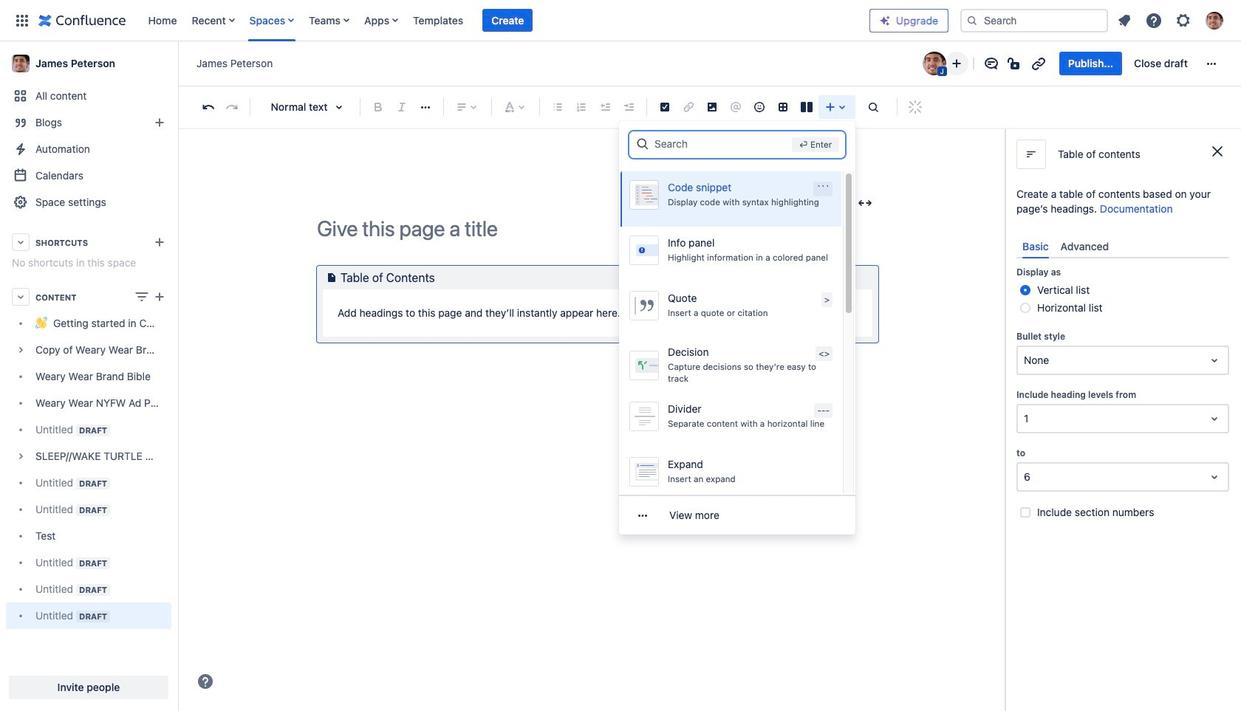 Task type: vqa. For each thing, say whether or not it's contained in the screenshot.
chevron image for View dates on calendar
no



Task type: locate. For each thing, give the bounding box(es) containing it.
more image
[[1203, 55, 1221, 72]]

banner
[[0, 0, 1242, 41]]

Search field
[[961, 9, 1109, 32]]

Give this page a title text field
[[317, 217, 879, 241]]

search field
[[655, 130, 787, 157]]

collapse sidebar image
[[161, 49, 194, 78]]

advanced search image
[[636, 137, 651, 152]]

appswitcher icon image
[[13, 11, 31, 29]]

group
[[1060, 52, 1198, 75]]

table ⇧⌥t image
[[775, 98, 792, 116]]

open image
[[1206, 352, 1224, 370], [1206, 410, 1224, 428]]

close image
[[1209, 143, 1227, 160]]

None radio
[[1021, 303, 1031, 314]]

1 vertical spatial open image
[[1206, 410, 1224, 428]]

None radio
[[1021, 285, 1031, 296]]

create a page image
[[151, 288, 169, 306]]

link ⌘k image
[[680, 98, 698, 116]]

layouts image
[[798, 98, 816, 116]]

option group
[[1017, 282, 1230, 317]]

Main content area, start typing to enter text. text field
[[317, 266, 879, 372]]

space element
[[0, 41, 177, 712]]

tree
[[6, 310, 172, 630]]

1 horizontal spatial list
[[1112, 7, 1233, 34]]

create a blog image
[[151, 114, 169, 132]]

tree inside space element
[[6, 310, 172, 630]]

global element
[[9, 0, 870, 41]]

tab list
[[1017, 234, 1230, 259]]

confluence image
[[38, 11, 126, 29], [38, 11, 126, 29]]

make page full-width image
[[857, 194, 875, 212]]

your profile and preferences image
[[1206, 11, 1224, 29]]

premium image
[[880, 14, 892, 26]]

text formatting group
[[367, 95, 438, 119]]

add image, video, or file image
[[704, 98, 721, 116]]

list item
[[483, 9, 533, 32]]

0 horizontal spatial list
[[141, 0, 870, 41]]

no restrictions image
[[1007, 55, 1024, 72]]

list
[[141, 0, 870, 41], [1112, 7, 1233, 34]]

notification icon image
[[1116, 11, 1134, 29]]

0 vertical spatial open image
[[1206, 352, 1224, 370]]

None search field
[[961, 9, 1109, 32]]



Task type: describe. For each thing, give the bounding box(es) containing it.
comment icon image
[[983, 55, 1001, 72]]

2 open image from the top
[[1206, 410, 1224, 428]]

list item inside global element
[[483, 9, 533, 32]]

emoji : image
[[751, 98, 769, 116]]

action item [] image
[[656, 98, 674, 116]]

mention @ image
[[727, 98, 745, 116]]

indent tab image
[[620, 98, 638, 116]]

redo ⌘⇧z image
[[223, 98, 241, 116]]

italic ⌘i image
[[393, 98, 411, 116]]

bold ⌘b image
[[370, 98, 387, 116]]

list formating group
[[546, 95, 641, 119]]

find and replace image
[[865, 98, 883, 116]]

more formatting image
[[417, 98, 435, 116]]

settings icon image
[[1175, 11, 1193, 29]]

change view image
[[133, 288, 151, 306]]

undo ⌘z image
[[200, 98, 217, 116]]

open image
[[1206, 469, 1224, 487]]

bullet list ⌘⇧8 image
[[549, 98, 567, 116]]

copy link image
[[1030, 55, 1048, 72]]

add shortcut image
[[151, 234, 169, 251]]

list for appswitcher icon
[[141, 0, 870, 41]]

invite to edit image
[[948, 55, 966, 72]]

search image
[[967, 14, 979, 26]]

table of contents image
[[323, 269, 341, 287]]

list for premium icon
[[1112, 7, 1233, 34]]

1 open image from the top
[[1206, 352, 1224, 370]]

help icon image
[[1146, 11, 1164, 29]]

outdent ⇧tab image
[[597, 98, 614, 116]]

numbered list ⌘⇧7 image
[[573, 98, 591, 116]]

help image
[[197, 673, 214, 691]]



